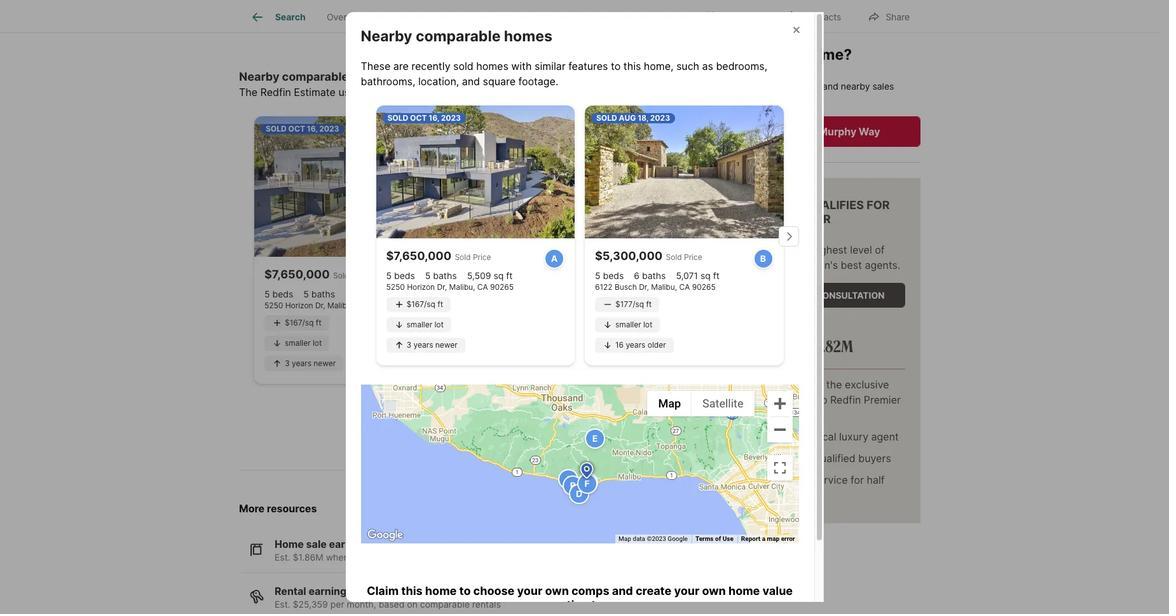 Task type: locate. For each thing, give the bounding box(es) containing it.
ca
[[477, 282, 488, 292], [679, 282, 690, 292], [356, 301, 366, 310], [570, 301, 581, 310]]

1 horizontal spatial 16 years older
[[616, 340, 666, 350]]

menu bar inside nearby comparable homes dialog
[[648, 391, 754, 416]]

value right home's
[[798, 81, 820, 91]]

service down experience
[[737, 259, 772, 271]]

tab list containing search
[[239, 0, 696, 32]]

a up $5,300,000 sold price
[[551, 253, 558, 264]]

1 horizontal spatial map
[[767, 535, 780, 542]]

nearby comparable homes
[[361, 28, 552, 45]]

2 est. from the top
[[275, 599, 290, 610]]

0 horizontal spatial 5,509 sq ft
[[345, 289, 391, 299]]

5,509 sq ft inside nearby comparable homes dialog
[[467, 270, 513, 281]]

this for claim this home to choose your own comps and create your own home value estimate.
[[401, 584, 423, 598]]

per
[[330, 599, 344, 610]]

map
[[658, 397, 681, 410], [619, 535, 631, 542]]

level
[[850, 243, 872, 256]]

0 vertical spatial more
[[768, 378, 793, 391]]

this right track
[[748, 81, 763, 91]]

and left create
[[612, 584, 633, 598]]

the up from
[[793, 243, 809, 256]]

this right is
[[737, 46, 765, 64]]

own down the terms of use link
[[702, 584, 726, 598]]

the inside experience the highest level of service from redfin's best agents.
[[793, 243, 809, 256]]

0 horizontal spatial $167/sq ft
[[285, 318, 321, 328]]

facts right edit
[[819, 11, 841, 22]]

1 vertical spatial est.
[[275, 599, 290, 610]]

sale left price
[[781, 319, 798, 330]]

own right i
[[767, 125, 788, 138]]

5
[[386, 270, 392, 281], [425, 270, 431, 281], [595, 270, 601, 281], [265, 289, 270, 299], [304, 289, 309, 299], [486, 289, 491, 299]]

1 vertical spatial claim
[[367, 584, 399, 598]]

1 horizontal spatial newer
[[435, 340, 458, 350]]

is this your home?
[[722, 46, 852, 64]]

0 horizontal spatial $5,300,000
[[486, 268, 553, 281]]

home left choose
[[425, 584, 457, 598]]

1 sold price from the left
[[455, 252, 491, 262]]

with up 'footage.'
[[511, 60, 532, 73]]

with inside these are recently sold homes with similar features to this home, such as bedrooms, bathrooms, location, and square footage.
[[511, 60, 532, 73]]

0 horizontal spatial aug
[[510, 124, 527, 133]]

tab list
[[239, 0, 696, 32]]

1 horizontal spatial sold oct 16, 2023
[[388, 113, 461, 123]]

premier
[[864, 393, 901, 406]]

1 vertical spatial on
[[407, 599, 418, 610]]

overview tab
[[316, 2, 377, 32]]

with right sell
[[386, 552, 404, 563]]

to inside button
[[471, 28, 481, 41]]

e
[[592, 433, 598, 443]]

oct
[[410, 113, 427, 123], [288, 124, 305, 133]]

the for from
[[793, 243, 809, 256]]

value down history
[[525, 28, 552, 41]]

to inside these are recently sold homes with similar features to this home, such as bedrooms, bathrooms, location, and square footage.
[[611, 60, 621, 73]]

facts right public
[[598, 12, 621, 22]]

map right the comparables
[[514, 417, 535, 430]]

this inside the claim this home to choose your own comps and create your own home value estimate.
[[401, 584, 423, 598]]

$7,650,000
[[386, 249, 452, 262], [265, 268, 330, 281]]

of left use
[[715, 535, 721, 542]]

map inside popup button
[[658, 397, 681, 410]]

6122 busch dr, malibu, ca 90265
[[595, 282, 716, 292], [486, 301, 606, 310]]

2023 down sales,
[[441, 113, 461, 123]]

earnings up you
[[329, 538, 373, 551]]

map left error at the bottom right of the page
[[767, 535, 780, 542]]

aug down the $12.8m.
[[619, 113, 636, 123]]

comparable inside nearby comparable homes element
[[416, 28, 501, 45]]

2 vertical spatial redfin
[[406, 552, 433, 563]]

homes for nearby comparable homes
[[504, 28, 552, 45]]

est. inside 'rental earnings est. $25,359 per month, based on comparable rentals'
[[275, 599, 290, 610]]

0 horizontal spatial horizon
[[285, 301, 313, 310]]

comparable for nearby comparable homes
[[416, 28, 501, 45]]

5,071 sq ft down next image
[[676, 270, 720, 281]]

price
[[801, 319, 822, 330]]

nearby inside nearby comparable homes the redfin estimate uses 6 recent nearby sales, priced between $4.0m to $12.8m.
[[239, 70, 279, 83]]

a right the report
[[762, 535, 766, 542]]

sell
[[369, 552, 383, 563]]

this down the property details
[[420, 28, 438, 41]]

your up home's
[[768, 46, 800, 64]]

1 horizontal spatial baths
[[433, 270, 457, 281]]

sold aug 18, 2023
[[596, 113, 670, 123], [487, 124, 561, 133]]

value down the 'report a map error' link
[[763, 584, 793, 598]]

1 horizontal spatial own
[[702, 584, 726, 598]]

a right schedule
[[807, 290, 814, 301]]

0 vertical spatial aug
[[619, 113, 636, 123]]

service inside exceptional service for half the
[[813, 474, 848, 486]]

of
[[875, 243, 885, 256], [715, 535, 721, 542]]

comparable inside 'rental earnings est. $25,359 per month, based on comparable rentals'
[[420, 599, 470, 610]]

16, down estimate
[[307, 124, 318, 133]]

rental earnings est. $25,359 per month, based on comparable rentals
[[275, 585, 501, 610]]

smaller for $7,650,000
[[407, 320, 432, 329]]

est. down home
[[275, 552, 290, 563]]

0 vertical spatial 18,
[[638, 113, 649, 123]]

homes inside nearby comparable homes the redfin estimate uses 6 recent nearby sales, priced between $4.0m to $12.8m.
[[351, 70, 389, 83]]

18, inside nearby comparable homes dialog
[[638, 113, 649, 123]]

1 vertical spatial aug
[[510, 124, 527, 133]]

home inside claim this home to track its value button
[[441, 28, 468, 41]]

1 vertical spatial sold aug 18, 2023
[[487, 124, 561, 133]]

1 horizontal spatial older
[[648, 340, 666, 350]]

claim inside the claim this home to choose your own comps and create your own home value estimate.
[[367, 584, 399, 598]]

0 vertical spatial horizon
[[407, 282, 435, 292]]

0 vertical spatial 16,
[[429, 113, 439, 123]]

fee link
[[756, 489, 771, 502]]

18, down the home,
[[638, 113, 649, 123]]

fee
[[756, 489, 771, 502]]

this left the home,
[[624, 60, 641, 73]]

this inside claim this home to track its value button
[[420, 28, 438, 41]]

map left the data
[[619, 535, 631, 542]]

0 horizontal spatial of
[[715, 535, 721, 542]]

1 horizontal spatial smaller lot
[[407, 320, 444, 329]]

with right work
[[782, 430, 803, 443]]

smaller lot
[[407, 320, 444, 329], [616, 320, 653, 329], [285, 339, 322, 348]]

on right the comparables
[[499, 417, 512, 430]]

schedule
[[758, 290, 805, 301]]

1 horizontal spatial busch
[[615, 282, 637, 292]]

home down details
[[441, 28, 468, 41]]

0 horizontal spatial on
[[407, 599, 418, 610]]

©2023
[[647, 535, 666, 542]]

for
[[851, 474, 864, 486]]

0 vertical spatial oct
[[410, 113, 427, 123]]

0 horizontal spatial a
[[551, 253, 558, 264]]

map region
[[241, 326, 892, 614]]

0 vertical spatial 5 baths
[[425, 270, 457, 281]]

claim this home to track its value
[[389, 28, 552, 41]]

this inside track this home's value and nearby sales activity
[[748, 81, 763, 91]]

$11.62m
[[737, 336, 788, 357]]

services
[[737, 393, 777, 406]]

beds
[[394, 270, 415, 281], [603, 270, 624, 281], [272, 289, 293, 299], [494, 289, 515, 299]]

home,
[[644, 60, 674, 73]]

map inside button
[[514, 417, 535, 430]]

to down sale at top left
[[471, 28, 481, 41]]

this home qualifies for redfin premier
[[737, 198, 890, 226]]

busch down $5,300,000 sold price
[[506, 301, 528, 310]]

to left choose
[[459, 584, 471, 598]]

comparable left rentals
[[420, 599, 470, 610]]

0 vertical spatial $5,300,000
[[595, 249, 663, 262]]

1 vertical spatial 5250 horizon dr, malibu, ca 90265
[[265, 301, 392, 310]]

$167/sq ft
[[407, 300, 443, 309], [285, 318, 321, 328]]

1 horizontal spatial 5250
[[386, 282, 405, 292]]

2023 down the home,
[[650, 113, 670, 123]]

the inside about the exclusive services offered to redfin premier customers.
[[827, 378, 842, 391]]

c d
[[576, 477, 591, 499]]

lot for $7,650,000
[[435, 320, 444, 329]]

homes inside these are recently sold homes with similar features to this home, such as bedrooms, bathrooms, location, and square footage.
[[476, 60, 509, 73]]

comparable up estimate
[[282, 70, 349, 83]]

homes down history
[[504, 28, 552, 45]]

2 horizontal spatial your
[[768, 46, 800, 64]]

map for map
[[658, 397, 681, 410]]

1 vertical spatial nearby
[[239, 70, 279, 83]]

your right create
[[674, 584, 700, 598]]

0 horizontal spatial redfin
[[260, 86, 291, 98]]

this for track this home's value and nearby sales activity
[[748, 81, 763, 91]]

nearby down recently
[[407, 86, 440, 98]]

share
[[886, 11, 910, 22]]

5,071 sq ft inside nearby comparable homes dialog
[[676, 270, 720, 281]]

6122 busch dr, malibu, ca 90265 down $5,300,000 sold price
[[486, 301, 606, 310]]

b left f
[[570, 480, 576, 491]]

1 horizontal spatial the
[[793, 243, 809, 256]]

redfin down exclusive
[[830, 393, 861, 406]]

b
[[760, 253, 766, 264], [570, 480, 576, 491]]

home for track
[[441, 28, 468, 41]]

and down sold
[[462, 75, 480, 88]]

$5,300,000 inside nearby comparable homes dialog
[[595, 249, 663, 262]]

1 horizontal spatial 6122
[[595, 282, 613, 292]]

0 horizontal spatial 5250
[[265, 301, 283, 310]]

property details tab
[[377, 2, 465, 32]]

history
[[520, 12, 549, 22]]

report a map error
[[741, 535, 795, 542]]

16, down nearby comparable homes the redfin estimate uses 6 recent nearby sales, priced between $4.0m to $12.8m.
[[429, 113, 439, 123]]

the for redfin
[[827, 378, 842, 391]]

1 horizontal spatial 16,
[[429, 113, 439, 123]]

public
[[570, 12, 596, 22]]

1 vertical spatial b
[[570, 480, 576, 491]]

of up agents.
[[875, 243, 885, 256]]

homes for nearby comparable homes the redfin estimate uses 6 recent nearby sales, priced between $4.0m to $12.8m.
[[351, 70, 389, 83]]

this
[[737, 198, 764, 212]]

earnings up per
[[309, 585, 352, 598]]

price inside $5,300,000 sold price
[[575, 271, 593, 280]]

0 horizontal spatial sold aug 18, 2023
[[487, 124, 561, 133]]

a b
[[565, 473, 576, 491]]

1 horizontal spatial $167/sq ft
[[407, 300, 443, 309]]

nearby up the
[[239, 70, 279, 83]]

sale
[[781, 319, 798, 330], [306, 538, 327, 551]]

0 vertical spatial a
[[806, 430, 811, 443]]

photo of 6122 busch dr, malibu, ca 90265 image
[[585, 106, 784, 238], [476, 116, 687, 257]]

sold oct 16, 2023 down estimate
[[266, 124, 339, 133]]

sale inside estimated sale price $11.62m – $13.82m
[[781, 319, 798, 330]]

busch up $177/sq
[[615, 282, 637, 292]]

to up the $12.8m.
[[611, 60, 621, 73]]

5,071 down $5,300,000 sold price
[[567, 289, 589, 299]]

homes up square
[[476, 60, 509, 73]]

to inside the claim this home to choose your own comps and create your own home value estimate.
[[459, 584, 471, 598]]

1 vertical spatial value
[[798, 81, 820, 91]]

sold inside $5,300,000 sold price
[[557, 271, 573, 280]]

claim down the property
[[389, 28, 417, 41]]

bathrooms,
[[361, 75, 416, 88]]

18, down between
[[529, 124, 539, 133]]

1 vertical spatial 16,
[[307, 124, 318, 133]]

comparable
[[416, 28, 501, 45], [282, 70, 349, 83], [420, 599, 470, 610]]

1 horizontal spatial smaller
[[407, 320, 432, 329]]

1 horizontal spatial facts
[[819, 11, 841, 22]]

1 horizontal spatial horizon
[[407, 282, 435, 292]]

the left fee
[[737, 489, 753, 502]]

1 vertical spatial with
[[782, 430, 803, 443]]

5,071
[[676, 270, 698, 281], [567, 289, 589, 299]]

0 vertical spatial value
[[525, 28, 552, 41]]

qualifies
[[804, 198, 864, 212]]

1 vertical spatial a
[[762, 535, 766, 542]]

1 vertical spatial $167/sq ft
[[285, 318, 321, 328]]

redfin right sell
[[406, 552, 433, 563]]

rental
[[275, 585, 306, 598]]

home's
[[765, 81, 796, 91]]

the right about
[[827, 378, 842, 391]]

menu bar containing map
[[648, 391, 754, 416]]

next image
[[682, 241, 702, 262]]

sale inside home sale earnings est. $1.86m when you sell with redfin
[[306, 538, 327, 551]]

your right choose
[[517, 584, 543, 598]]

oct down nearby comparable homes the redfin estimate uses 6 recent nearby sales, priced between $4.0m to $12.8m.
[[410, 113, 427, 123]]

nearby left sales
[[841, 81, 870, 91]]

1 horizontal spatial redfin
[[406, 552, 433, 563]]

2023
[[441, 113, 461, 123], [650, 113, 670, 123], [319, 124, 339, 133], [541, 124, 561, 133]]

$5,300,000
[[595, 249, 663, 262], [486, 268, 553, 281]]

sale up $1.86m
[[306, 538, 327, 551]]

est. inside home sale earnings est. $1.86m when you sell with redfin
[[275, 552, 290, 563]]

0 vertical spatial $7,650,000
[[386, 249, 452, 262]]

5,071 inside nearby comparable homes dialog
[[676, 270, 698, 281]]

1 vertical spatial $167/sq
[[285, 318, 314, 328]]

menu bar
[[648, 391, 754, 416]]

facts for public facts
[[598, 12, 621, 22]]

priced
[[473, 86, 504, 98]]

home?
[[804, 46, 852, 64]]

est. down the 'rental'
[[275, 599, 290, 610]]

a
[[806, 430, 811, 443], [762, 535, 766, 542]]

price
[[473, 252, 491, 262], [684, 252, 702, 262], [351, 271, 369, 280], [575, 271, 593, 280]]

1 vertical spatial service
[[813, 474, 848, 486]]

and down home?
[[823, 81, 839, 91]]

to down about
[[818, 393, 828, 406]]

month,
[[347, 599, 376, 610]]

a inside a b
[[565, 473, 572, 484]]

claim inside button
[[389, 28, 417, 41]]

use
[[723, 535, 734, 542]]

on right 'based'
[[407, 599, 418, 610]]

the inside exceptional service for half the
[[737, 489, 753, 502]]

2 vertical spatial the
[[737, 489, 753, 502]]

homes up recent
[[351, 70, 389, 83]]

sold oct 16, 2023 down nearby comparable homes the redfin estimate uses 6 recent nearby sales, priced between $4.0m to $12.8m.
[[388, 113, 461, 123]]

0 vertical spatial nearby
[[361, 28, 412, 45]]

learn
[[737, 378, 765, 391]]

facts inside tab
[[598, 12, 621, 22]]

this up 'based'
[[401, 584, 423, 598]]

2 horizontal spatial lot
[[644, 320, 653, 329]]

1 horizontal spatial nearby
[[841, 81, 870, 91]]

comps
[[572, 584, 610, 598]]

16 years older inside nearby comparable homes dialog
[[616, 340, 666, 350]]

aug down between
[[510, 124, 527, 133]]

1 est. from the top
[[275, 552, 290, 563]]

similar
[[535, 60, 566, 73]]

0 vertical spatial busch
[[615, 282, 637, 292]]

5,071 sq ft down $5,300,000 sold price
[[567, 289, 610, 299]]

a left local
[[806, 430, 811, 443]]

baths for $7,650,000
[[433, 270, 457, 281]]

0 vertical spatial 5,071 sq ft
[[676, 270, 720, 281]]

estimated
[[737, 319, 779, 330]]

comparable inside nearby comparable homes the redfin estimate uses 6 recent nearby sales, priced between $4.0m to $12.8m.
[[282, 70, 349, 83]]

service inside experience the highest level of service from redfin's best agents.
[[737, 259, 772, 271]]

details
[[427, 12, 455, 22]]

older
[[648, 340, 666, 350], [538, 359, 557, 368]]

1 vertical spatial oct
[[288, 124, 305, 133]]

b left from
[[760, 253, 766, 264]]

sold oct 16, 2023
[[388, 113, 461, 123], [266, 124, 339, 133]]

earnings
[[329, 538, 373, 551], [309, 585, 352, 598]]

5,071 sq ft
[[676, 270, 720, 281], [567, 289, 610, 299]]

1 horizontal spatial aug
[[619, 113, 636, 123]]

service down qualified
[[813, 474, 848, 486]]

1 horizontal spatial lot
[[435, 320, 444, 329]]

map for map data ©2023 google
[[619, 535, 631, 542]]

0 horizontal spatial value
[[525, 28, 552, 41]]

6122 busch dr, malibu, ca 90265 down 6 baths
[[595, 282, 716, 292]]

6 inside nearby comparable homes dialog
[[634, 270, 640, 281]]

redfin right the
[[260, 86, 291, 98]]

1 horizontal spatial 5 baths
[[425, 270, 457, 281]]

track this home's value and nearby sales activity
[[722, 81, 894, 105]]

1 vertical spatial redfin
[[830, 393, 861, 406]]

2 horizontal spatial with
[[782, 430, 803, 443]]

1 vertical spatial the
[[827, 378, 842, 391]]

b inside a b
[[570, 480, 576, 491]]

i own 6097 murphy way button
[[722, 116, 921, 147]]

photo of 5250 horizon dr, malibu, ca 90265 image
[[376, 106, 575, 238], [254, 116, 465, 257]]

facts for edit facts
[[819, 11, 841, 22]]

its
[[511, 28, 523, 41]]

to right "$4.0m"
[[585, 86, 594, 98]]

home sale earnings est. $1.86m when you sell with redfin
[[275, 538, 433, 563]]

0 vertical spatial $167/sq ft
[[407, 300, 443, 309]]

$13.82m
[[801, 336, 854, 357]]

home
[[275, 538, 304, 551]]

share button
[[857, 3, 921, 29]]

0 horizontal spatial $167/sq
[[285, 318, 314, 328]]

comparable down details
[[416, 28, 501, 45]]

a for a
[[551, 253, 558, 264]]

$7,650,000 inside nearby comparable homes dialog
[[386, 249, 452, 262]]

claim for claim this home to choose your own comps and create your own home value estimate.
[[367, 584, 399, 598]]

$7,650,000 sold price
[[265, 268, 369, 281]]

6 up $177/sq ft
[[634, 270, 640, 281]]

2 vertical spatial value
[[763, 584, 793, 598]]

1 horizontal spatial 3 years newer
[[407, 340, 458, 350]]

1 horizontal spatial b
[[760, 253, 766, 264]]

0 horizontal spatial the
[[737, 489, 753, 502]]

oct down estimate
[[288, 124, 305, 133]]

you
[[351, 552, 367, 563]]

2 sold price from the left
[[666, 252, 702, 262]]

0 horizontal spatial 5,509
[[345, 289, 369, 299]]

own up estimate.
[[545, 584, 569, 598]]

0 horizontal spatial 18,
[[529, 124, 539, 133]]

0 horizontal spatial and
[[462, 75, 480, 88]]

sold inside $7,650,000 sold price
[[333, 271, 349, 280]]

2 vertical spatial a
[[565, 473, 572, 484]]

2 horizontal spatial redfin
[[830, 393, 861, 406]]

0 horizontal spatial 6
[[364, 86, 370, 98]]

claim up 'based'
[[367, 584, 399, 598]]

1 vertical spatial 6122 busch dr, malibu, ca 90265
[[486, 301, 606, 310]]

6 right uses
[[364, 86, 370, 98]]

0 vertical spatial 5,509
[[467, 270, 491, 281]]

0 horizontal spatial service
[[737, 259, 772, 271]]

this for claim this home to track its value
[[420, 28, 438, 41]]

nearby inside dialog
[[361, 28, 412, 45]]

sold aug 18, 2023 down the $12.8m.
[[596, 113, 670, 123]]

nearby down the property
[[361, 28, 412, 45]]

sold aug 18, 2023 down between
[[487, 124, 561, 133]]

learn more
[[737, 378, 793, 391]]

on inside 'rental earnings est. $25,359 per month, based on comparable rentals'
[[407, 599, 418, 610]]

more up "offered"
[[768, 378, 793, 391]]

5,071 down next image
[[676, 270, 698, 281]]

a left c d
[[565, 473, 572, 484]]

and
[[462, 75, 480, 88], [823, 81, 839, 91], [612, 584, 633, 598]]

photo of 6122 busch dr, malibu, ca 90265 image inside nearby comparable homes dialog
[[585, 106, 784, 238]]

1 horizontal spatial on
[[499, 417, 512, 430]]

satellite
[[703, 397, 744, 410]]

more up exceptional
[[787, 452, 812, 465]]

map left satellite popup button
[[658, 397, 681, 410]]

c
[[585, 477, 591, 488]]

nearby
[[841, 81, 870, 91], [407, 86, 440, 98]]

google image
[[364, 527, 406, 543]]

0 horizontal spatial map
[[514, 417, 535, 430]]

with inside home sale earnings est. $1.86m when you sell with redfin
[[386, 552, 404, 563]]

facts inside button
[[819, 11, 841, 22]]

$4.0m
[[551, 86, 582, 98]]

1 vertical spatial of
[[715, 535, 721, 542]]

baths for $5,300,000
[[642, 270, 666, 281]]

from
[[775, 259, 797, 271]]



Task type: vqa. For each thing, say whether or not it's contained in the screenshot.
"i own 6097 murphy way" "button"
yes



Task type: describe. For each thing, give the bounding box(es) containing it.
1 vertical spatial older
[[538, 359, 557, 368]]

sale for $1.86m
[[306, 538, 327, 551]]

claim this home to track its value button
[[368, 19, 573, 50]]

home
[[767, 198, 802, 212]]

$7,650,000 for $7,650,000
[[386, 249, 452, 262]]

smaller lot for $7,650,000
[[407, 320, 444, 329]]

$167/sq inside nearby comparable homes dialog
[[407, 300, 436, 309]]

i own 6097 murphy way
[[762, 125, 880, 138]]

price inside $7,650,000 sold price
[[351, 271, 369, 280]]

nearby for nearby comparable homes the redfin estimate uses 6 recent nearby sales, priced between $4.0m to $12.8m.
[[239, 70, 279, 83]]

map inside nearby comparable homes dialog
[[767, 535, 780, 542]]

16 inside nearby comparable homes dialog
[[616, 340, 624, 350]]

1 vertical spatial 5 baths
[[304, 289, 335, 299]]

5250 inside nearby comparable homes dialog
[[386, 282, 405, 292]]

0 horizontal spatial 3 years newer
[[285, 359, 336, 368]]

customers.
[[737, 409, 790, 421]]

sold oct 16, 2023 inside nearby comparable homes dialog
[[388, 113, 461, 123]]

sale for –
[[781, 319, 798, 330]]

a inside button
[[807, 290, 814, 301]]

older inside nearby comparable homes dialog
[[648, 340, 666, 350]]

to inside nearby comparable homes the redfin estimate uses 6 recent nearby sales, priced between $4.0m to $12.8m.
[[585, 86, 594, 98]]

schools
[[642, 12, 676, 22]]

features
[[569, 60, 608, 73]]

$167/sq ft inside nearby comparable homes dialog
[[407, 300, 443, 309]]

sale & tax history tab
[[465, 2, 560, 32]]

0 horizontal spatial smaller lot
[[285, 339, 322, 348]]

2023 down estimate
[[319, 124, 339, 133]]

search
[[275, 12, 306, 22]]

home down the report
[[729, 584, 760, 598]]

on inside button
[[499, 417, 512, 430]]

recent
[[373, 86, 404, 98]]

$177/sq
[[616, 300, 644, 309]]

of inside experience the highest level of service from redfin's best agents.
[[875, 243, 885, 256]]

of inside nearby comparable homes dialog
[[715, 535, 721, 542]]

5 baths inside nearby comparable homes dialog
[[425, 270, 457, 281]]

consultation
[[816, 290, 885, 301]]

offered
[[780, 393, 815, 406]]

busch inside nearby comparable homes dialog
[[615, 282, 637, 292]]

$1.86m
[[293, 552, 324, 563]]

3 years newer inside nearby comparable homes dialog
[[407, 340, 458, 350]]

horizon inside nearby comparable homes dialog
[[407, 282, 435, 292]]

6122 inside nearby comparable homes dialog
[[595, 282, 613, 292]]

$5,300,000 for $5,300,000
[[595, 249, 663, 262]]

nearby for nearby comparable homes
[[361, 28, 412, 45]]

report
[[741, 535, 761, 542]]

earnings inside home sale earnings est. $1.86m when you sell with redfin
[[329, 538, 373, 551]]

claim this home to choose your own comps and create your own home value estimate.
[[367, 584, 793, 612]]

sold
[[453, 60, 474, 73]]

this for is this your home?
[[737, 46, 765, 64]]

1 vertical spatial 5,071
[[567, 289, 589, 299]]

the
[[239, 86, 258, 98]]

6097
[[790, 125, 816, 138]]

5,509 inside nearby comparable homes dialog
[[467, 270, 491, 281]]

uses
[[339, 86, 361, 98]]

0 horizontal spatial your
[[517, 584, 543, 598]]

sales
[[873, 81, 894, 91]]

sold price for $7,650,000
[[455, 252, 491, 262]]

0 horizontal spatial 16,
[[307, 124, 318, 133]]

about the exclusive services offered to redfin premier customers.
[[737, 378, 901, 421]]

error
[[781, 535, 795, 542]]

public facts
[[570, 12, 621, 22]]

redfin inside about the exclusive services offered to redfin premier customers.
[[830, 393, 861, 406]]

square
[[483, 75, 516, 88]]

local
[[814, 430, 836, 443]]

edit facts
[[800, 11, 841, 22]]

overview
[[327, 12, 367, 22]]

0 horizontal spatial own
[[545, 584, 569, 598]]

$177/sq ft
[[616, 300, 652, 309]]

recently
[[412, 60, 451, 73]]

map data ©2023 google
[[619, 535, 688, 542]]

and inside track this home's value and nearby sales activity
[[823, 81, 839, 91]]

terms
[[696, 535, 714, 542]]

5250 horizon dr, malibu, ca 90265 inside nearby comparable homes dialog
[[386, 282, 514, 292]]

value inside the claim this home to choose your own comps and create your own home value estimate.
[[763, 584, 793, 598]]

edit
[[800, 11, 816, 22]]

16, inside nearby comparable homes dialog
[[429, 113, 439, 123]]

1 vertical spatial 5,071 sq ft
[[567, 289, 610, 299]]

1 vertical spatial 5,509
[[345, 289, 369, 299]]

0 horizontal spatial baths
[[311, 289, 335, 299]]

more resources
[[239, 502, 317, 515]]

1 vertical spatial horizon
[[285, 301, 313, 310]]

more for reach
[[787, 452, 812, 465]]

schools tab
[[632, 2, 686, 32]]

1 horizontal spatial a
[[806, 430, 811, 443]]

estimate.
[[554, 598, 606, 612]]

this inside these are recently sold homes with similar features to this home, such as bedrooms, bathrooms, location, and square footage.
[[624, 60, 641, 73]]

sales,
[[443, 86, 470, 98]]

0 horizontal spatial 16
[[506, 359, 514, 368]]

aug inside nearby comparable homes dialog
[[619, 113, 636, 123]]

highest
[[812, 243, 847, 256]]

1 vertical spatial 5250
[[265, 301, 283, 310]]

value inside button
[[525, 28, 552, 41]]

smaller for $5,300,000
[[616, 320, 641, 329]]

learn more link
[[737, 378, 793, 391]]

6122 busch dr, malibu, ca 90265 inside nearby comparable homes dialog
[[595, 282, 716, 292]]

$7,650,000 for $7,650,000 sold price
[[265, 268, 330, 281]]

agents.
[[865, 259, 901, 271]]

edit facts button
[[772, 3, 852, 29]]

property details
[[388, 12, 455, 22]]

redfin inside home sale earnings est. $1.86m when you sell with redfin
[[406, 552, 433, 563]]

google
[[668, 535, 688, 542]]

home for choose
[[425, 584, 457, 598]]

sold price for $5,300,000
[[666, 252, 702, 262]]

report a map error link
[[741, 535, 795, 542]]

to inside about the exclusive services offered to redfin premier customers.
[[818, 393, 828, 406]]

claim for claim this home to track its value
[[389, 28, 417, 41]]

based
[[379, 599, 405, 610]]

3 inside nearby comparable homes dialog
[[407, 340, 412, 350]]

view comparables on map
[[406, 417, 535, 430]]

0 horizontal spatial smaller
[[285, 339, 311, 348]]

as
[[702, 60, 713, 73]]

a for a b
[[565, 473, 572, 484]]

nearby inside track this home's value and nearby sales activity
[[841, 81, 870, 91]]

lot for $5,300,000
[[644, 320, 653, 329]]

work with a local luxury agent
[[755, 430, 899, 443]]

1 vertical spatial busch
[[506, 301, 528, 310]]

when
[[326, 552, 349, 563]]

is
[[722, 46, 734, 64]]

and inside the claim this home to choose your own comps and create your own home value estimate.
[[612, 584, 633, 598]]

value inside track this home's value and nearby sales activity
[[798, 81, 820, 91]]

sold aug 18, 2023 inside nearby comparable homes dialog
[[596, 113, 670, 123]]

comparable for nearby comparable homes the redfin estimate uses 6 recent nearby sales, priced between $4.0m to $12.8m.
[[282, 70, 349, 83]]

0 horizontal spatial lot
[[313, 339, 322, 348]]

smaller lot for $5,300,000
[[616, 320, 653, 329]]

more for learn
[[768, 378, 793, 391]]

2023 down "$4.0m"
[[541, 124, 561, 133]]

view
[[406, 417, 431, 430]]

exceptional service for half the
[[737, 474, 885, 502]]

0 horizontal spatial 3
[[285, 359, 290, 368]]

map button
[[648, 391, 692, 416]]

redfin inside nearby comparable homes the redfin estimate uses 6 recent nearby sales, priced between $4.0m to $12.8m.
[[260, 86, 291, 98]]

0 horizontal spatial 16 years older
[[506, 359, 557, 368]]

track
[[483, 28, 508, 41]]

nearby comparable homes element
[[361, 12, 568, 46]]

0 horizontal spatial oct
[[288, 124, 305, 133]]

these
[[361, 60, 391, 73]]

photo of 5250 horizon dr, malibu, ca 90265 image inside nearby comparable homes dialog
[[376, 106, 575, 238]]

premier
[[781, 213, 831, 226]]

$12.8m.
[[597, 86, 635, 98]]

$5,300,000 for $5,300,000 sold price
[[486, 268, 553, 281]]

are
[[393, 60, 409, 73]]

luxury
[[839, 430, 869, 443]]

schedule a consultation button
[[737, 283, 906, 308]]

footage.
[[519, 75, 558, 88]]

best
[[841, 259, 862, 271]]

earnings inside 'rental earnings est. $25,359 per month, based on comparable rentals'
[[309, 585, 352, 598]]

comparables
[[433, 417, 497, 430]]

oct inside nearby comparable homes dialog
[[410, 113, 427, 123]]

favorite button
[[694, 3, 767, 29]]

0 horizontal spatial 6122
[[486, 301, 503, 310]]

1 horizontal spatial your
[[674, 584, 700, 598]]

$5,300,000 sold price
[[486, 268, 593, 281]]

sale & tax history
[[476, 12, 549, 22]]

estimate
[[294, 86, 336, 98]]

own inside button
[[767, 125, 788, 138]]

nearby comparable homes the redfin estimate uses 6 recent nearby sales, priced between $4.0m to $12.8m.
[[239, 70, 635, 98]]

and inside these are recently sold homes with similar features to this home, such as bedrooms, bathrooms, location, and square footage.
[[462, 75, 480, 88]]

next image
[[779, 227, 799, 247]]

nearby comparable homes dialog
[[241, 12, 892, 614]]

exclusive
[[845, 378, 889, 391]]

redfin's
[[800, 259, 838, 271]]

0 vertical spatial b
[[760, 253, 766, 264]]

these are recently sold homes with similar features to this home, such as bedrooms, bathrooms, location, and square footage.
[[361, 60, 768, 88]]

6 inside nearby comparable homes the redfin estimate uses 6 recent nearby sales, priced between $4.0m to $12.8m.
[[364, 86, 370, 98]]

1 vertical spatial sold oct 16, 2023
[[266, 124, 339, 133]]

favorite
[[722, 11, 756, 22]]

half
[[867, 474, 885, 486]]

activity
[[722, 94, 752, 105]]

work
[[755, 430, 779, 443]]

qualified
[[815, 452, 856, 465]]

nearby inside nearby comparable homes the redfin estimate uses 6 recent nearby sales, priced between $4.0m to $12.8m.
[[407, 86, 440, 98]]

such
[[677, 60, 700, 73]]

newer inside nearby comparable homes dialog
[[435, 340, 458, 350]]

public facts tab
[[560, 2, 632, 32]]

a inside dialog
[[762, 535, 766, 542]]

redfin
[[737, 213, 778, 226]]

d
[[576, 488, 583, 499]]

0 horizontal spatial newer
[[314, 359, 336, 368]]

agent
[[872, 430, 899, 443]]



